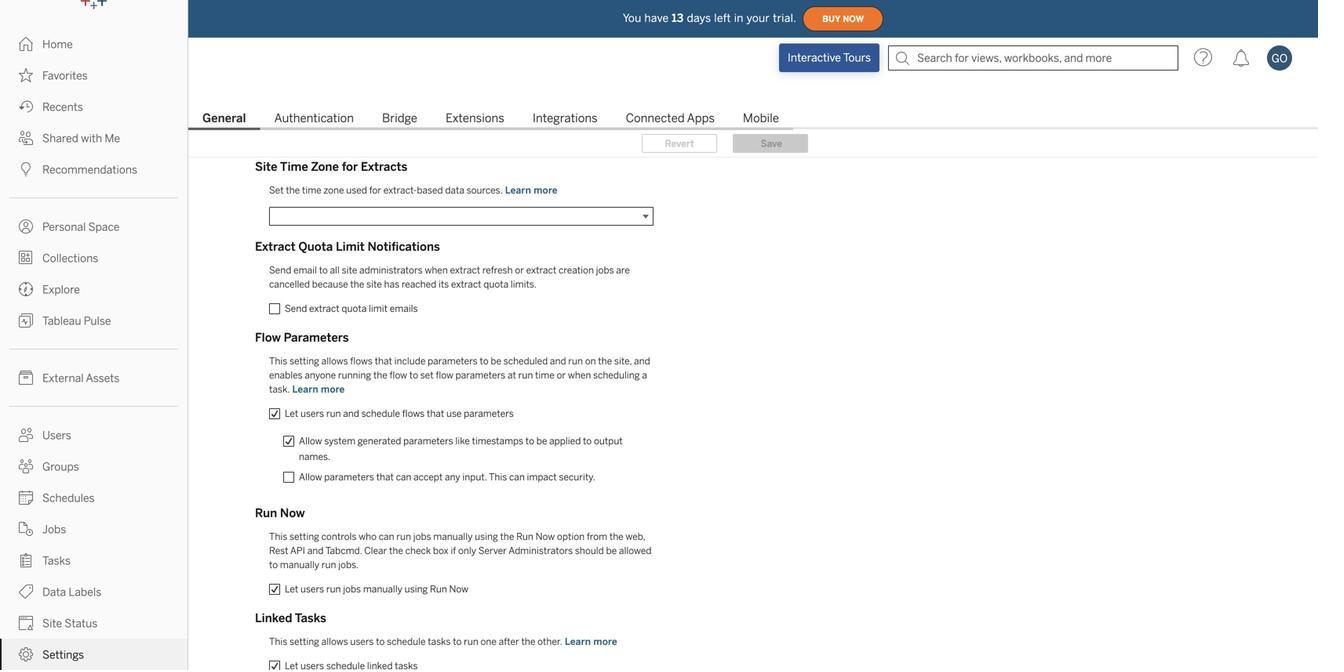 Task type: describe. For each thing, give the bounding box(es) containing it.
and right scheduled
[[550, 356, 566, 367]]

flow parameters
[[255, 331, 349, 345]]

rest
[[269, 546, 288, 557]]

a
[[642, 370, 647, 381]]

settings link
[[0, 639, 188, 671]]

tasks inside main navigation. press the up and down arrow keys to access links. element
[[42, 555, 71, 568]]

creation
[[559, 265, 594, 276]]

0 vertical spatial for
[[342, 160, 358, 174]]

parameters up set at left bottom
[[428, 356, 478, 367]]

0 horizontal spatial quota
[[342, 303, 367, 315]]

scheduling
[[593, 370, 640, 381]]

let for let users run and schedule flows that use parameters
[[285, 408, 298, 420]]

only
[[458, 546, 476, 557]]

tasks inside main content
[[295, 612, 326, 626]]

main content containing general
[[188, 6, 1318, 671]]

0 vertical spatial schedule
[[361, 408, 400, 420]]

allow for allow parameters that can accept any input. this can impact security.
[[299, 472, 322, 483]]

let users run and schedule flows that use parameters
[[285, 408, 514, 420]]

linked tasks
[[255, 612, 326, 626]]

run left jobs.
[[321, 560, 336, 571]]

learn more link for site time zone for extracts
[[503, 184, 560, 197]]

check
[[405, 546, 431, 557]]

left
[[714, 12, 731, 25]]

this for this setting controls who can run jobs manually using the run now option from the web, rest api and tabcmd. clear the check box if only server administrators should be allowed to manually run jobs.
[[269, 532, 287, 543]]

interactive
[[788, 51, 841, 64]]

your
[[747, 12, 770, 25]]

1 flow from the left
[[389, 370, 407, 381]]

allow parameters that can accept any input. this can impact security.
[[299, 472, 595, 483]]

jobs link
[[0, 514, 188, 545]]

extract right its
[[451, 279, 481, 290]]

used
[[346, 185, 367, 196]]

allows for users
[[321, 637, 348, 648]]

2 vertical spatial that
[[376, 472, 394, 483]]

extract-
[[383, 185, 417, 196]]

now inside button
[[843, 14, 864, 24]]

based
[[417, 185, 443, 196]]

1 horizontal spatial can
[[396, 472, 411, 483]]

parameters
[[284, 331, 349, 345]]

to left set at left bottom
[[409, 370, 418, 381]]

time
[[280, 160, 308, 174]]

general
[[202, 111, 246, 126]]

0 horizontal spatial learn
[[292, 384, 318, 395]]

buy now button
[[803, 6, 883, 31]]

limit
[[369, 303, 388, 315]]

0 horizontal spatial more
[[321, 384, 345, 395]]

to right "timestamps"
[[525, 436, 534, 447]]

0 vertical spatial time
[[302, 185, 321, 196]]

and up system
[[343, 408, 359, 420]]

personal space link
[[0, 211, 188, 242]]

favorites link
[[0, 60, 188, 91]]

0 vertical spatial manually
[[433, 532, 473, 543]]

be inside this setting controls who can run jobs manually using the run now option from the web, rest api and tabcmd. clear the check box if only server administrators should be allowed to manually run jobs.
[[606, 546, 617, 557]]

enables
[[269, 370, 303, 381]]

are
[[616, 265, 630, 276]]

all
[[330, 265, 340, 276]]

send email to all site administrators when extract refresh or extract creation jobs are cancelled because the site has reached its extract quota limits.
[[269, 265, 630, 290]]

administrators
[[509, 546, 573, 557]]

refresh
[[482, 265, 513, 276]]

buy
[[822, 14, 840, 24]]

run now
[[255, 507, 305, 521]]

authentication
[[274, 111, 354, 126]]

allows for flows
[[321, 356, 348, 367]]

learn more
[[292, 384, 345, 395]]

emails
[[390, 303, 418, 315]]

input.
[[462, 472, 487, 483]]

let for let users run jobs manually using run now
[[285, 584, 298, 595]]

allow for allow system generated parameters like timestamps to be applied to output names.
[[299, 436, 322, 447]]

limits.
[[511, 279, 537, 290]]

parameters inside allow system generated parameters like timestamps to be applied to output names.
[[403, 436, 453, 447]]

allow system generated parameters like timestamps to be applied to output names.
[[299, 436, 623, 463]]

tableau
[[42, 315, 81, 328]]

extensions
[[446, 111, 504, 126]]

the right on
[[598, 356, 612, 367]]

send for send extract quota limit emails
[[285, 303, 307, 315]]

0 horizontal spatial site
[[342, 265, 357, 276]]

run inside this setting controls who can run jobs manually using the run now option from the web, rest api and tabcmd. clear the check box if only server administrators should be allowed to manually run jobs.
[[516, 532, 533, 543]]

extracts
[[361, 160, 407, 174]]

system
[[324, 436, 355, 447]]

site status
[[42, 618, 98, 631]]

3 setting from the top
[[290, 637, 319, 648]]

parameters up "timestamps"
[[464, 408, 514, 420]]

one
[[481, 637, 497, 648]]

generated
[[358, 436, 401, 447]]

time inside this setting allows flows that include parameters to be scheduled and run on the site, and enables anyone running the flow to set flow parameters at run time or when scheduling a task.
[[535, 370, 555, 381]]

collections
[[42, 252, 98, 265]]

when inside this setting allows flows that include parameters to be scheduled and run on the site, and enables anyone running the flow to set flow parameters at run time or when scheduling a task.
[[568, 370, 591, 381]]

to left scheduled
[[480, 356, 488, 367]]

timestamps
[[472, 436, 523, 447]]

and inside this setting controls who can run jobs manually using the run now option from the web, rest api and tabcmd. clear the check box if only server administrators should be allowed to manually run jobs.
[[307, 546, 323, 557]]

let users run jobs manually using run now
[[285, 584, 468, 595]]

run up system
[[326, 408, 341, 420]]

reached
[[402, 279, 436, 290]]

1 vertical spatial for
[[369, 185, 381, 196]]

set
[[269, 185, 284, 196]]

using inside this setting controls who can run jobs manually using the run now option from the web, rest api and tabcmd. clear the check box if only server administrators should be allowed to manually run jobs.
[[475, 532, 498, 543]]

now up "api"
[[280, 507, 305, 521]]

pulse
[[84, 315, 111, 328]]

explore link
[[0, 274, 188, 305]]

this for this setting allows flows that include parameters to be scheduled and run on the site, and enables anyone running the flow to set flow parameters at run time or when scheduling a task.
[[269, 356, 287, 367]]

task.
[[269, 384, 290, 395]]

setting for now
[[290, 532, 319, 543]]

recents link
[[0, 91, 188, 122]]

learn more link for linked tasks
[[562, 636, 620, 649]]

favorites
[[42, 69, 88, 82]]

trial.
[[773, 12, 796, 25]]

shared with me
[[42, 132, 120, 145]]

settings
[[42, 649, 84, 662]]

2 flow from the left
[[436, 370, 453, 381]]

option
[[557, 532, 585, 543]]

extract up limits.
[[526, 265, 556, 276]]

to down let users run jobs manually using run now at the left
[[376, 637, 385, 648]]

be inside this setting allows flows that include parameters to be scheduled and run on the site, and enables anyone running the flow to set flow parameters at run time or when scheduling a task.
[[491, 356, 501, 367]]

tours
[[843, 51, 871, 64]]

when inside send email to all site administrators when extract refresh or extract creation jobs are cancelled because the site has reached its extract quota limits.
[[425, 265, 448, 276]]

now down this setting controls who can run jobs manually using the run now option from the web, rest api and tabcmd. clear the check box if only server administrators should be allowed to manually run jobs.
[[449, 584, 468, 595]]

schedules link
[[0, 482, 188, 514]]

other.
[[537, 637, 562, 648]]

because
[[312, 279, 348, 290]]

0 vertical spatial more
[[534, 185, 558, 196]]

parameters left at
[[456, 370, 505, 381]]

sub-spaces tab list
[[188, 110, 1318, 130]]

tabcmd.
[[325, 546, 362, 557]]

site time zone for extracts
[[255, 160, 407, 174]]

if
[[451, 546, 456, 557]]

tasks
[[428, 637, 451, 648]]

on
[[585, 356, 596, 367]]

1 horizontal spatial site
[[366, 279, 382, 290]]

extract left the refresh
[[450, 265, 480, 276]]

parameters down system
[[324, 472, 374, 483]]

extract
[[255, 240, 296, 254]]

0 horizontal spatial manually
[[280, 560, 319, 571]]

shared with me link
[[0, 122, 188, 154]]

limit
[[336, 240, 365, 254]]

should
[[575, 546, 604, 557]]



Task type: vqa. For each thing, say whether or not it's contained in the screenshot.
The Site Status
yes



Task type: locate. For each thing, give the bounding box(es) containing it.
now
[[843, 14, 864, 24], [280, 507, 305, 521], [536, 532, 555, 543], [449, 584, 468, 595]]

2 horizontal spatial more
[[593, 637, 617, 648]]

tasks
[[42, 555, 71, 568], [295, 612, 326, 626]]

can inside this setting controls who can run jobs manually using the run now option from the web, rest api and tabcmd. clear the check box if only server administrators should be allowed to manually run jobs.
[[379, 532, 394, 543]]

1 horizontal spatial flows
[[402, 408, 425, 420]]

run left on
[[568, 356, 583, 367]]

allow inside allow system generated parameters like timestamps to be applied to output names.
[[299, 436, 322, 447]]

learn right other.
[[565, 637, 591, 648]]

setting for parameters
[[290, 356, 319, 367]]

2 allow from the top
[[299, 472, 322, 483]]

site left the status
[[42, 618, 62, 631]]

to down rest
[[269, 560, 278, 571]]

flows up running
[[350, 356, 373, 367]]

run up check
[[396, 532, 411, 543]]

learn more link
[[503, 184, 560, 197], [290, 383, 347, 396], [562, 636, 620, 649]]

1 horizontal spatial when
[[568, 370, 591, 381]]

connected apps
[[626, 111, 715, 126]]

collections link
[[0, 242, 188, 274]]

for up used
[[342, 160, 358, 174]]

1 allow from the top
[[299, 436, 322, 447]]

api
[[290, 546, 305, 557]]

site right all
[[342, 265, 357, 276]]

1 vertical spatial flows
[[402, 408, 425, 420]]

the inside send email to all site administrators when extract refresh or extract creation jobs are cancelled because the site has reached its extract quota limits.
[[350, 279, 364, 290]]

0 horizontal spatial learn more link
[[290, 383, 347, 396]]

extract
[[450, 265, 480, 276], [526, 265, 556, 276], [451, 279, 481, 290], [309, 303, 339, 315]]

Search for views, workbooks, and more text field
[[888, 46, 1178, 71]]

allow down names. on the bottom left
[[299, 472, 322, 483]]

0 vertical spatial allow
[[299, 436, 322, 447]]

users down let users run jobs manually using run now at the left
[[350, 637, 374, 648]]

web,
[[626, 532, 645, 543]]

0 vertical spatial that
[[375, 356, 392, 367]]

be left scheduled
[[491, 356, 501, 367]]

now up administrators
[[536, 532, 555, 543]]

like
[[455, 436, 470, 447]]

0 vertical spatial when
[[425, 265, 448, 276]]

1 horizontal spatial time
[[535, 370, 555, 381]]

navigation
[[188, 107, 1318, 130]]

run up rest
[[255, 507, 277, 521]]

time down scheduled
[[535, 370, 555, 381]]

or inside send email to all site administrators when extract refresh or extract creation jobs are cancelled because the site has reached its extract quota limits.
[[515, 265, 524, 276]]

jobs.
[[338, 560, 359, 571]]

0 horizontal spatial run
[[255, 507, 277, 521]]

0 vertical spatial jobs
[[596, 265, 614, 276]]

13
[[672, 12, 684, 25]]

be left applied
[[536, 436, 547, 447]]

to inside send email to all site administrators when extract refresh or extract creation jobs are cancelled because the site has reached its extract quota limits.
[[319, 265, 328, 276]]

1 horizontal spatial jobs
[[413, 532, 431, 543]]

2 horizontal spatial can
[[509, 472, 525, 483]]

schedule up generated
[[361, 408, 400, 420]]

0 vertical spatial using
[[475, 532, 498, 543]]

flows left use
[[402, 408, 425, 420]]

2 vertical spatial run
[[430, 584, 447, 595]]

or up limits.
[[515, 265, 524, 276]]

that left the include
[[375, 356, 392, 367]]

0 vertical spatial users
[[300, 408, 324, 420]]

tasks link
[[0, 545, 188, 577]]

0 vertical spatial tasks
[[42, 555, 71, 568]]

data labels
[[42, 586, 101, 599]]

box
[[433, 546, 449, 557]]

1 vertical spatial site
[[366, 279, 382, 290]]

jobs down jobs.
[[343, 584, 361, 595]]

2 horizontal spatial learn more link
[[562, 636, 620, 649]]

now right buy
[[843, 14, 864, 24]]

0 horizontal spatial can
[[379, 532, 394, 543]]

users down learn more
[[300, 408, 324, 420]]

can left accept
[[396, 472, 411, 483]]

send inside send email to all site administrators when extract refresh or extract creation jobs are cancelled because the site has reached its extract quota limits.
[[269, 265, 291, 276]]

this inside this setting controls who can run jobs manually using the run now option from the web, rest api and tabcmd. clear the check box if only server administrators should be allowed to manually run jobs.
[[269, 532, 287, 543]]

1 vertical spatial run
[[516, 532, 533, 543]]

more down anyone
[[321, 384, 345, 395]]

2 vertical spatial users
[[350, 637, 374, 648]]

navigation containing general
[[188, 107, 1318, 130]]

using
[[475, 532, 498, 543], [405, 584, 428, 595]]

and up a
[[634, 356, 650, 367]]

this setting controls who can run jobs manually using the run now option from the web, rest api and tabcmd. clear the check box if only server administrators should be allowed to manually run jobs.
[[269, 532, 651, 571]]

1 vertical spatial site
[[42, 618, 62, 631]]

1 vertical spatial users
[[300, 584, 324, 595]]

1 vertical spatial learn
[[292, 384, 318, 395]]

jobs
[[596, 265, 614, 276], [413, 532, 431, 543], [343, 584, 361, 595]]

send
[[269, 265, 291, 276], [285, 303, 307, 315]]

when down on
[[568, 370, 591, 381]]

jobs
[[42, 524, 66, 537]]

0 horizontal spatial using
[[405, 584, 428, 595]]

1 horizontal spatial be
[[536, 436, 547, 447]]

that inside this setting allows flows that include parameters to be scheduled and run on the site, and enables anyone running the flow to set flow parameters at run time or when scheduling a task.
[[375, 356, 392, 367]]

time
[[302, 185, 321, 196], [535, 370, 555, 381]]

home
[[42, 38, 73, 51]]

2 horizontal spatial learn
[[565, 637, 591, 648]]

now inside this setting controls who can run jobs manually using the run now option from the web, rest api and tabcmd. clear the check box if only server administrators should be allowed to manually run jobs.
[[536, 532, 555, 543]]

site status link
[[0, 608, 188, 639]]

1 vertical spatial tasks
[[295, 612, 326, 626]]

0 vertical spatial let
[[285, 408, 298, 420]]

main navigation. press the up and down arrow keys to access links. element
[[0, 28, 188, 671]]

this setting allows users to schedule tasks to run one after the other. learn more
[[269, 637, 617, 648]]

or right at
[[557, 370, 566, 381]]

this up 'enables' in the bottom of the page
[[269, 356, 287, 367]]

who
[[359, 532, 377, 543]]

quota down the refresh
[[483, 279, 509, 290]]

1 vertical spatial learn more link
[[290, 383, 347, 396]]

0 horizontal spatial when
[[425, 265, 448, 276]]

learn more link for flow parameters
[[290, 383, 347, 396]]

the right set
[[286, 185, 300, 196]]

0 horizontal spatial flows
[[350, 356, 373, 367]]

quota left limit
[[342, 303, 367, 315]]

quota inside send email to all site administrators when extract refresh or extract creation jobs are cancelled because the site has reached its extract quota limits.
[[483, 279, 509, 290]]

external assets link
[[0, 362, 188, 394]]

0 vertical spatial or
[[515, 265, 524, 276]]

use
[[446, 408, 462, 420]]

1 vertical spatial setting
[[290, 532, 319, 543]]

tableau pulse link
[[0, 305, 188, 337]]

you
[[623, 12, 641, 25]]

flow
[[389, 370, 407, 381], [436, 370, 453, 381]]

run up administrators
[[516, 532, 533, 543]]

bridge
[[382, 111, 417, 126]]

connected
[[626, 111, 685, 126]]

assets
[[86, 372, 119, 385]]

flow down the include
[[389, 370, 407, 381]]

this right input.
[[489, 472, 507, 483]]

let down task.
[[285, 408, 298, 420]]

me
[[105, 132, 120, 145]]

2 vertical spatial jobs
[[343, 584, 361, 595]]

2 horizontal spatial jobs
[[596, 265, 614, 276]]

0 vertical spatial setting
[[290, 356, 319, 367]]

2 vertical spatial learn more link
[[562, 636, 620, 649]]

tableau pulse
[[42, 315, 111, 328]]

2 vertical spatial setting
[[290, 637, 319, 648]]

to right 'tasks' at left bottom
[[453, 637, 462, 648]]

manually down clear
[[363, 584, 402, 595]]

0 vertical spatial flows
[[350, 356, 373, 367]]

0 horizontal spatial site
[[42, 618, 62, 631]]

site left has
[[366, 279, 382, 290]]

that left use
[[427, 408, 444, 420]]

personal
[[42, 221, 86, 234]]

for right used
[[369, 185, 381, 196]]

run left one
[[464, 637, 478, 648]]

the up the "send extract quota limit emails"
[[350, 279, 364, 290]]

setting inside this setting allows flows that include parameters to be scheduled and run on the site, and enables anyone running the flow to set flow parameters at run time or when scheduling a task.
[[290, 356, 319, 367]]

users link
[[0, 420, 188, 451]]

1 vertical spatial let
[[285, 584, 298, 595]]

1 horizontal spatial quota
[[483, 279, 509, 290]]

from
[[587, 532, 607, 543]]

schedule
[[361, 408, 400, 420], [387, 637, 426, 648]]

0 vertical spatial allows
[[321, 356, 348, 367]]

2 vertical spatial be
[[606, 546, 617, 557]]

allows
[[321, 356, 348, 367], [321, 637, 348, 648]]

or inside this setting allows flows that include parameters to be scheduled and run on the site, and enables anyone running the flow to set flow parameters at run time or when scheduling a task.
[[557, 370, 566, 381]]

2 horizontal spatial manually
[[433, 532, 473, 543]]

administrators
[[359, 265, 423, 276]]

site up set
[[255, 160, 277, 174]]

scheduled
[[503, 356, 548, 367]]

1 horizontal spatial using
[[475, 532, 498, 543]]

any
[[445, 472, 460, 483]]

jobs left the are
[[596, 265, 614, 276]]

learn
[[505, 185, 531, 196], [292, 384, 318, 395], [565, 637, 591, 648]]

controls
[[321, 532, 357, 543]]

run right at
[[518, 370, 533, 381]]

0 horizontal spatial or
[[515, 265, 524, 276]]

the right running
[[373, 370, 387, 381]]

set
[[420, 370, 434, 381]]

0 vertical spatial site
[[255, 160, 277, 174]]

run down jobs.
[[326, 584, 341, 595]]

recents
[[42, 101, 83, 114]]

1 horizontal spatial run
[[430, 584, 447, 595]]

1 horizontal spatial site
[[255, 160, 277, 174]]

to inside this setting controls who can run jobs manually using the run now option from the web, rest api and tabcmd. clear the check box if only server administrators should be allowed to manually run jobs.
[[269, 560, 278, 571]]

the right clear
[[389, 546, 403, 557]]

site for site status
[[42, 618, 62, 631]]

flow
[[255, 331, 281, 345]]

allows inside this setting allows flows that include parameters to be scheduled and run on the site, and enables anyone running the flow to set flow parameters at run time or when scheduling a task.
[[321, 356, 348, 367]]

learn down anyone
[[292, 384, 318, 395]]

personal space
[[42, 221, 120, 234]]

setting inside this setting controls who can run jobs manually using the run now option from the web, rest api and tabcmd. clear the check box if only server administrators should be allowed to manually run jobs.
[[290, 532, 319, 543]]

jobs inside this setting controls who can run jobs manually using the run now option from the web, rest api and tabcmd. clear the check box if only server administrators should be allowed to manually run jobs.
[[413, 532, 431, 543]]

extract quota limit notifications
[[255, 240, 440, 254]]

send for send email to all site administrators when extract refresh or extract creation jobs are cancelled because the site has reached its extract quota limits.
[[269, 265, 291, 276]]

run
[[255, 507, 277, 521], [516, 532, 533, 543], [430, 584, 447, 595]]

0 vertical spatial run
[[255, 507, 277, 521]]

0 horizontal spatial for
[[342, 160, 358, 174]]

manually up if
[[433, 532, 473, 543]]

flows inside this setting allows flows that include parameters to be scheduled and run on the site, and enables anyone running the flow to set flow parameters at run time or when scheduling a task.
[[350, 356, 373, 367]]

this for this setting allows users to schedule tasks to run one after the other. learn more
[[269, 637, 287, 648]]

1 horizontal spatial manually
[[363, 584, 402, 595]]

can left impact
[[509, 472, 525, 483]]

1 vertical spatial allow
[[299, 472, 322, 483]]

allows up anyone
[[321, 356, 348, 367]]

setting
[[290, 356, 319, 367], [290, 532, 319, 543], [290, 637, 319, 648]]

site for site time zone for extracts
[[255, 160, 277, 174]]

users for let users run jobs manually using run now
[[300, 584, 324, 595]]

revert
[[665, 138, 694, 149]]

can up clear
[[379, 532, 394, 543]]

1 vertical spatial manually
[[280, 560, 319, 571]]

schedules
[[42, 492, 95, 505]]

email
[[293, 265, 317, 276]]

1 allows from the top
[[321, 356, 348, 367]]

jobs inside send email to all site administrators when extract refresh or extract creation jobs are cancelled because the site has reached its extract quota limits.
[[596, 265, 614, 276]]

the left the web,
[[609, 532, 623, 543]]

1 vertical spatial time
[[535, 370, 555, 381]]

output
[[594, 436, 623, 447]]

1 let from the top
[[285, 408, 298, 420]]

shared
[[42, 132, 78, 145]]

quota
[[298, 240, 333, 254]]

status
[[65, 618, 98, 631]]

clear
[[364, 546, 387, 557]]

learn right the sources.
[[505, 185, 531, 196]]

be down from
[[606, 546, 617, 557]]

in
[[734, 12, 743, 25]]

have
[[644, 12, 669, 25]]

0 vertical spatial quota
[[483, 279, 509, 290]]

0 vertical spatial site
[[342, 265, 357, 276]]

impact
[[527, 472, 557, 483]]

parameters left like
[[403, 436, 453, 447]]

let
[[285, 408, 298, 420], [285, 584, 298, 595]]

1 vertical spatial send
[[285, 303, 307, 315]]

2 horizontal spatial run
[[516, 532, 533, 543]]

1 vertical spatial allows
[[321, 637, 348, 648]]

0 vertical spatial send
[[269, 265, 291, 276]]

setting up anyone
[[290, 356, 319, 367]]

1 vertical spatial schedule
[[387, 637, 426, 648]]

anyone
[[305, 370, 336, 381]]

more right the sources.
[[534, 185, 558, 196]]

this inside this setting allows flows that include parameters to be scheduled and run on the site, and enables anyone running the flow to set flow parameters at run time or when scheduling a task.
[[269, 356, 287, 367]]

this up rest
[[269, 532, 287, 543]]

0 vertical spatial learn more link
[[503, 184, 560, 197]]

1 vertical spatial that
[[427, 408, 444, 420]]

site inside main content
[[255, 160, 277, 174]]

when up its
[[425, 265, 448, 276]]

can
[[396, 472, 411, 483], [509, 472, 525, 483], [379, 532, 394, 543]]

to left all
[[319, 265, 328, 276]]

2 allows from the top
[[321, 637, 348, 648]]

run down the "box"
[[430, 584, 447, 595]]

0 vertical spatial learn
[[505, 185, 531, 196]]

that
[[375, 356, 392, 367], [427, 408, 444, 420], [376, 472, 394, 483]]

manually down "api"
[[280, 560, 319, 571]]

flows
[[350, 356, 373, 367], [402, 408, 425, 420]]

using down check
[[405, 584, 428, 595]]

time left zone
[[302, 185, 321, 196]]

this down linked
[[269, 637, 287, 648]]

and right "api"
[[307, 546, 323, 557]]

2 setting from the top
[[290, 532, 319, 543]]

2 vertical spatial learn
[[565, 637, 591, 648]]

send up cancelled
[[269, 265, 291, 276]]

external
[[42, 372, 84, 385]]

has
[[384, 279, 399, 290]]

security.
[[559, 472, 595, 483]]

allow
[[299, 436, 322, 447], [299, 472, 322, 483]]

more right other.
[[593, 637, 617, 648]]

1 vertical spatial jobs
[[413, 532, 431, 543]]

interactive tours
[[788, 51, 871, 64]]

main content
[[188, 6, 1318, 671]]

send down cancelled
[[285, 303, 307, 315]]

1 vertical spatial when
[[568, 370, 591, 381]]

0 horizontal spatial flow
[[389, 370, 407, 381]]

1 horizontal spatial learn
[[505, 185, 531, 196]]

1 setting from the top
[[290, 356, 319, 367]]

the up server
[[500, 532, 514, 543]]

sources.
[[466, 185, 503, 196]]

schedule left 'tasks' at left bottom
[[387, 637, 426, 648]]

0 vertical spatial be
[[491, 356, 501, 367]]

the right after
[[521, 637, 535, 648]]

site inside main navigation. press the up and down arrow keys to access links. element
[[42, 618, 62, 631]]

setting down linked tasks
[[290, 637, 319, 648]]

flow right set at left bottom
[[436, 370, 453, 381]]

allows down linked tasks
[[321, 637, 348, 648]]

extract down because
[[309, 303, 339, 315]]

be inside allow system generated parameters like timestamps to be applied to output names.
[[536, 436, 547, 447]]

running
[[338, 370, 371, 381]]

2 let from the top
[[285, 584, 298, 595]]

1 horizontal spatial more
[[534, 185, 558, 196]]

2 horizontal spatial be
[[606, 546, 617, 557]]

1 vertical spatial using
[[405, 584, 428, 595]]

0 horizontal spatial time
[[302, 185, 321, 196]]

1 horizontal spatial for
[[369, 185, 381, 196]]

revert button
[[642, 134, 717, 153]]

2 vertical spatial more
[[593, 637, 617, 648]]

using up server
[[475, 532, 498, 543]]

accept
[[414, 472, 443, 483]]

1 vertical spatial be
[[536, 436, 547, 447]]

jobs up check
[[413, 532, 431, 543]]

let up linked tasks
[[285, 584, 298, 595]]

users for let users run and schedule flows that use parameters
[[300, 408, 324, 420]]

manually
[[433, 532, 473, 543], [280, 560, 319, 571], [363, 584, 402, 595]]

0 horizontal spatial jobs
[[343, 584, 361, 595]]

2 vertical spatial manually
[[363, 584, 402, 595]]

that down generated
[[376, 472, 394, 483]]

after
[[499, 637, 519, 648]]

home link
[[0, 28, 188, 60]]

1 horizontal spatial tasks
[[295, 612, 326, 626]]

1 vertical spatial more
[[321, 384, 345, 395]]

allow up names. on the bottom left
[[299, 436, 322, 447]]

to left output on the left bottom
[[583, 436, 592, 447]]

tasks right linked
[[295, 612, 326, 626]]

send extract quota limit emails
[[285, 303, 418, 315]]

1 vertical spatial quota
[[342, 303, 367, 315]]

1 vertical spatial or
[[557, 370, 566, 381]]

0 horizontal spatial be
[[491, 356, 501, 367]]

groups link
[[0, 451, 188, 482]]



